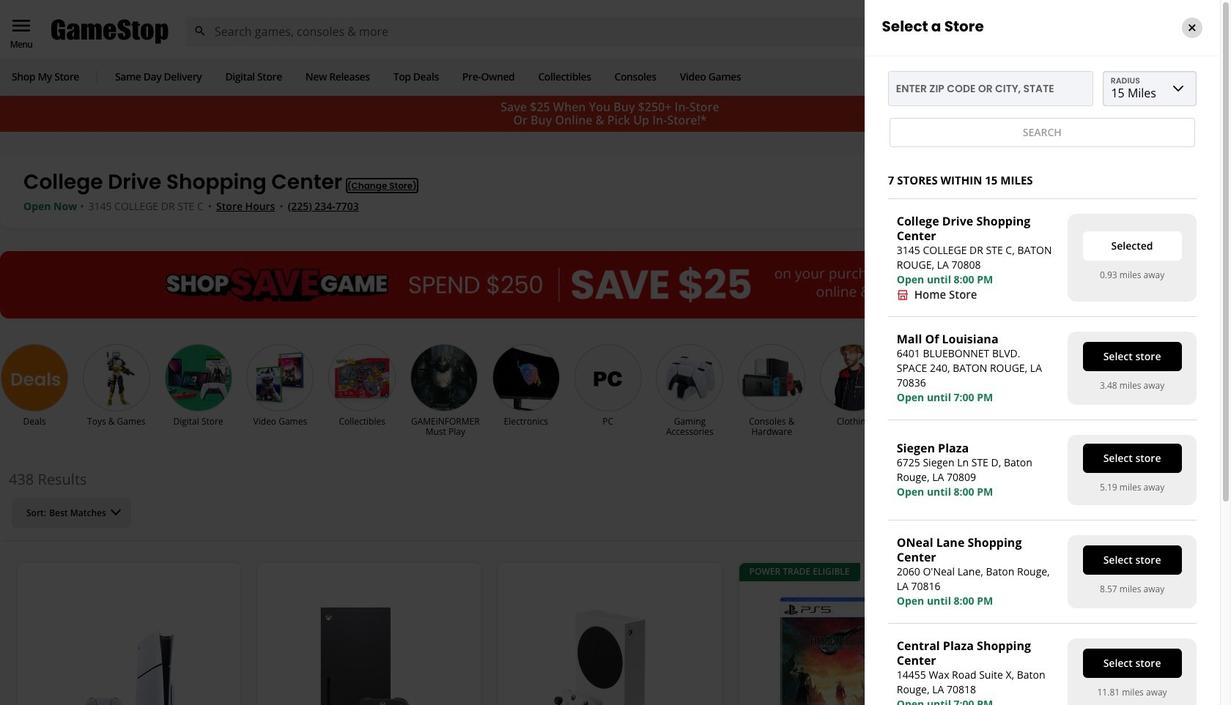 Task type: describe. For each thing, give the bounding box(es) containing it.
gamestop image
[[51, 18, 169, 46]]

Find items from this store field
[[1014, 174, 1197, 209]]

Search games, consoles & more search field
[[215, 17, 892, 46]]

search icon image
[[1023, 184, 1037, 199]]



Task type: vqa. For each thing, say whether or not it's contained in the screenshot.
Search games, consoles & more "search field"
yes



Task type: locate. For each thing, give the bounding box(es) containing it.
None text field
[[888, 71, 1094, 106]]

None search field
[[185, 17, 919, 46]]



